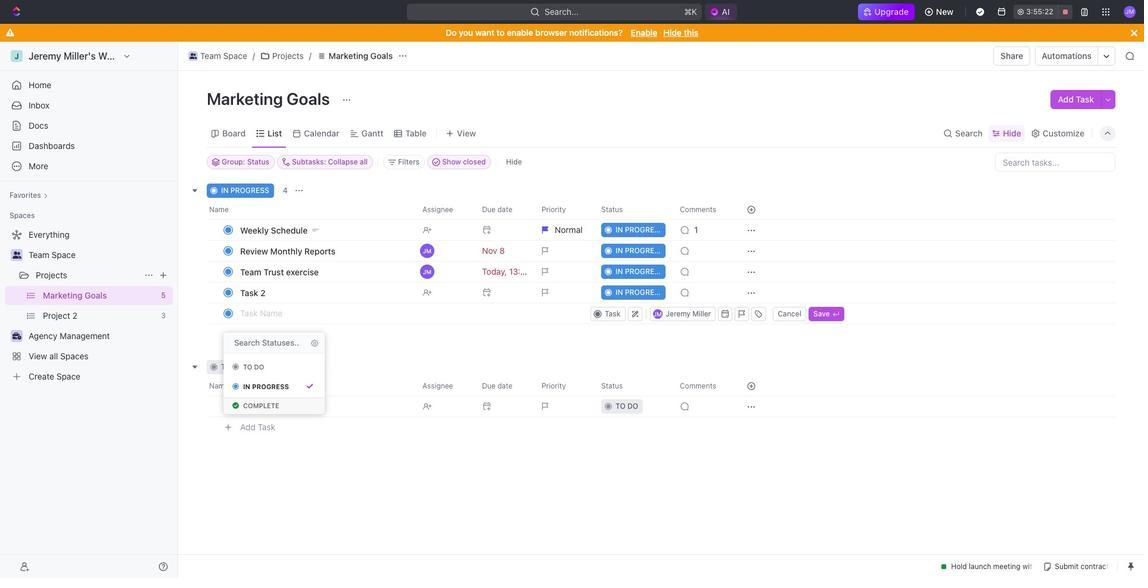 Task type: vqa. For each thing, say whether or not it's contained in the screenshot.
tab list
no



Task type: describe. For each thing, give the bounding box(es) containing it.
space inside tree
[[52, 250, 76, 260]]

1 horizontal spatial space
[[223, 51, 247, 61]]

1 horizontal spatial team
[[200, 51, 221, 61]]

inbox
[[29, 100, 50, 110]]

team for team space link within tree
[[29, 250, 49, 260]]

cancel button
[[773, 307, 807, 321]]

table
[[406, 128, 427, 138]]

task 3 link
[[237, 398, 413, 415]]

team space link inside tree
[[29, 246, 170, 265]]

‎task
[[240, 288, 258, 298]]

automations button
[[1036, 47, 1098, 65]]

hide inside dropdown button
[[1003, 128, 1022, 138]]

save
[[814, 309, 830, 318]]

enable
[[631, 27, 658, 38]]

2 horizontal spatial to
[[497, 27, 505, 38]]

1 vertical spatial goals
[[287, 89, 330, 108]]

hide button
[[502, 155, 527, 169]]

0 horizontal spatial to
[[221, 362, 231, 371]]

review
[[240, 246, 268, 256]]

weekly schedule link
[[237, 221, 413, 239]]

team for team trust exercise link
[[240, 267, 261, 277]]

in progress inside button
[[243, 382, 289, 390]]

spaces
[[10, 211, 35, 220]]

‎task 2
[[240, 288, 266, 298]]

team space inside sidebar navigation
[[29, 250, 76, 260]]

0 horizontal spatial marketing
[[207, 89, 283, 108]]

add for topmost add task button
[[1058, 94, 1074, 104]]

3
[[261, 402, 266, 412]]

1 vertical spatial projects link
[[36, 266, 139, 285]]

monthly
[[270, 246, 302, 256]]

0 vertical spatial team space
[[200, 51, 247, 61]]

docs link
[[5, 116, 173, 135]]

schedule
[[271, 225, 308, 235]]

add task for topmost add task button
[[1058, 94, 1095, 104]]

3:55:22 button
[[1014, 5, 1073, 19]]

dashboards
[[29, 141, 75, 151]]

2
[[261, 288, 266, 298]]

do
[[446, 27, 457, 38]]

4
[[283, 186, 288, 195]]

user group image
[[189, 53, 197, 59]]

1 vertical spatial marketing goals
[[207, 89, 334, 108]]

inbox link
[[5, 96, 173, 115]]

1 do from the left
[[233, 362, 244, 371]]

list link
[[265, 125, 282, 142]]

0 vertical spatial progress
[[231, 186, 269, 195]]

do inside to do button
[[254, 363, 264, 371]]

complete button
[[222, 398, 326, 414]]

marketing goals inside marketing goals link
[[329, 51, 393, 61]]

search button
[[940, 125, 987, 142]]

gantt link
[[359, 125, 384, 142]]

new
[[936, 7, 954, 17]]

to inside button
[[243, 363, 252, 371]]

share
[[1001, 51, 1024, 61]]

docs
[[29, 120, 48, 131]]

do you want to enable browser notifications? enable hide this
[[446, 27, 699, 38]]

exercise
[[286, 267, 319, 277]]

user group image
[[12, 252, 21, 259]]

home
[[29, 80, 51, 90]]

Task Name text field
[[240, 303, 588, 323]]

customize
[[1043, 128, 1085, 138]]

calendar
[[304, 128, 340, 138]]



Task type: locate. For each thing, give the bounding box(es) containing it.
browser
[[536, 27, 568, 38]]

2 vertical spatial add
[[240, 422, 256, 432]]

marketing
[[329, 51, 368, 61], [207, 89, 283, 108]]

team inside team trust exercise link
[[240, 267, 261, 277]]

search
[[956, 128, 983, 138]]

0 horizontal spatial hide
[[506, 157, 522, 166]]

0 vertical spatial team
[[200, 51, 221, 61]]

favorites button
[[5, 188, 53, 203]]

2 horizontal spatial add task
[[1058, 94, 1095, 104]]

hide inside button
[[506, 157, 522, 166]]

new button
[[920, 2, 961, 21]]

2 horizontal spatial add
[[1058, 94, 1074, 104]]

to do inside button
[[243, 363, 264, 371]]

projects
[[272, 51, 304, 61], [36, 270, 67, 280]]

goals
[[371, 51, 393, 61], [287, 89, 330, 108]]

1 vertical spatial in
[[243, 382, 250, 390]]

1 horizontal spatial team space
[[200, 51, 247, 61]]

0 vertical spatial marketing
[[329, 51, 368, 61]]

board
[[222, 128, 246, 138]]

space
[[223, 51, 247, 61], [52, 250, 76, 260]]

1 vertical spatial hide
[[1003, 128, 1022, 138]]

task 3
[[240, 402, 266, 412]]

space right user group icon
[[223, 51, 247, 61]]

table link
[[403, 125, 427, 142]]

2 to do from the left
[[243, 363, 264, 371]]

upgrade
[[875, 7, 909, 17]]

reports
[[305, 246, 336, 256]]

2 horizontal spatial team
[[240, 267, 261, 277]]

0 vertical spatial goals
[[371, 51, 393, 61]]

cancel
[[778, 309, 802, 318]]

progress
[[231, 186, 269, 195], [252, 382, 289, 390]]

to do
[[221, 362, 244, 371], [243, 363, 264, 371]]

0 vertical spatial add task button
[[1051, 90, 1102, 109]]

add task up customize
[[1058, 94, 1095, 104]]

you
[[459, 27, 473, 38]]

task up task 3 link
[[310, 362, 325, 371]]

task up customize
[[1076, 94, 1095, 104]]

progress left 4
[[231, 186, 269, 195]]

team space
[[200, 51, 247, 61], [29, 250, 76, 260]]

0 horizontal spatial add
[[240, 422, 256, 432]]

1 vertical spatial add
[[294, 362, 308, 371]]

0 horizontal spatial /
[[253, 51, 255, 61]]

team trust exercise
[[240, 267, 319, 277]]

to do down search statuses... field
[[243, 363, 264, 371]]

1 vertical spatial in progress
[[243, 382, 289, 390]]

1 vertical spatial add task
[[294, 362, 325, 371]]

in progress up complete at the left of page
[[243, 382, 289, 390]]

add task down task 3
[[240, 422, 275, 432]]

1 horizontal spatial team space link
[[185, 49, 250, 63]]

task down 3 at the left of page
[[258, 422, 275, 432]]

team inside tree
[[29, 250, 49, 260]]

add for middle add task button
[[294, 362, 308, 371]]

customize button
[[1028, 125, 1089, 142]]

/
[[253, 51, 255, 61], [309, 51, 312, 61]]

trust
[[264, 267, 284, 277]]

2 vertical spatial hide
[[506, 157, 522, 166]]

marketing goals
[[329, 51, 393, 61], [207, 89, 334, 108]]

team right user group icon
[[200, 51, 221, 61]]

in down the board link
[[221, 186, 229, 195]]

1 horizontal spatial in
[[243, 382, 250, 390]]

weekly
[[240, 225, 269, 235]]

review monthly reports
[[240, 246, 336, 256]]

1 vertical spatial team space link
[[29, 246, 170, 265]]

in progress left 4
[[221, 186, 269, 195]]

0 vertical spatial in progress
[[221, 186, 269, 195]]

projects inside tree
[[36, 270, 67, 280]]

in progress
[[221, 186, 269, 195], [243, 382, 289, 390]]

1 horizontal spatial projects link
[[257, 49, 307, 63]]

0 vertical spatial projects link
[[257, 49, 307, 63]]

dashboards link
[[5, 137, 173, 156]]

to do left 1
[[221, 362, 244, 371]]

0 horizontal spatial space
[[52, 250, 76, 260]]

upgrade link
[[858, 4, 915, 20]]

0 horizontal spatial team space link
[[29, 246, 170, 265]]

complete
[[243, 402, 279, 410]]

task for middle add task button
[[310, 362, 325, 371]]

0 vertical spatial team space link
[[185, 49, 250, 63]]

1 horizontal spatial hide
[[664, 27, 682, 38]]

in up task 3
[[243, 382, 250, 390]]

list
[[268, 128, 282, 138]]

1 horizontal spatial add
[[294, 362, 308, 371]]

search...
[[545, 7, 579, 17]]

team space link
[[185, 49, 250, 63], [29, 246, 170, 265]]

1 horizontal spatial to
[[243, 363, 252, 371]]

notifications?
[[570, 27, 623, 38]]

add task button up customize
[[1051, 90, 1102, 109]]

add task for middle add task button
[[294, 362, 325, 371]]

do
[[233, 362, 244, 371], [254, 363, 264, 371]]

team trust exercise link
[[237, 263, 413, 280]]

sidebar navigation
[[0, 42, 178, 578]]

0 vertical spatial space
[[223, 51, 247, 61]]

Search Statuses... field
[[233, 337, 301, 348]]

1 vertical spatial progress
[[252, 382, 289, 390]]

1 horizontal spatial marketing
[[329, 51, 368, 61]]

space right user group image
[[52, 250, 76, 260]]

review monthly reports link
[[237, 242, 413, 260]]

add task for bottom add task button
[[240, 422, 275, 432]]

tree containing team space
[[5, 225, 173, 386]]

add up customize
[[1058, 94, 1074, 104]]

add task up in progress button
[[294, 362, 325, 371]]

do left 1
[[233, 362, 244, 371]]

marketing goals link
[[314, 49, 396, 63]]

0 horizontal spatial projects link
[[36, 266, 139, 285]]

1 vertical spatial team space
[[29, 250, 76, 260]]

add task button up in progress button
[[280, 360, 330, 374]]

in inside button
[[243, 382, 250, 390]]

0 vertical spatial add
[[1058, 94, 1074, 104]]

2 do from the left
[[254, 363, 264, 371]]

2 horizontal spatial hide
[[1003, 128, 1022, 138]]

0 horizontal spatial do
[[233, 362, 244, 371]]

tree
[[5, 225, 173, 386]]

2 vertical spatial add task
[[240, 422, 275, 432]]

add
[[1058, 94, 1074, 104], [294, 362, 308, 371], [240, 422, 256, 432]]

0 vertical spatial projects
[[272, 51, 304, 61]]

add up in progress button
[[294, 362, 308, 371]]

task for topmost add task button
[[1076, 94, 1095, 104]]

2 / from the left
[[309, 51, 312, 61]]

add task
[[1058, 94, 1095, 104], [294, 362, 325, 371], [240, 422, 275, 432]]

this
[[684, 27, 699, 38]]

enable
[[507, 27, 533, 38]]

team right user group image
[[29, 250, 49, 260]]

0 horizontal spatial in
[[221, 186, 229, 195]]

home link
[[5, 76, 173, 95]]

0 vertical spatial in
[[221, 186, 229, 195]]

team space right user group image
[[29, 250, 76, 260]]

add down task 3
[[240, 422, 256, 432]]

1 horizontal spatial add task
[[294, 362, 325, 371]]

team up ‎task
[[240, 267, 261, 277]]

favorites
[[10, 191, 41, 200]]

1 vertical spatial add task button
[[280, 360, 330, 374]]

task for bottom add task button
[[258, 422, 275, 432]]

add task button down task 3
[[235, 420, 280, 435]]

0 vertical spatial add task
[[1058, 94, 1095, 104]]

want
[[476, 27, 495, 38]]

board link
[[220, 125, 246, 142]]

Search tasks... text field
[[996, 153, 1115, 171]]

add task button
[[1051, 90, 1102, 109], [280, 360, 330, 374], [235, 420, 280, 435]]

progress inside in progress button
[[252, 382, 289, 390]]

automations
[[1042, 51, 1092, 61]]

1 vertical spatial team
[[29, 250, 49, 260]]

1 horizontal spatial projects
[[272, 51, 304, 61]]

1 to do from the left
[[221, 362, 244, 371]]

projects link
[[257, 49, 307, 63], [36, 266, 139, 285]]

1 vertical spatial projects
[[36, 270, 67, 280]]

0 vertical spatial marketing goals
[[329, 51, 393, 61]]

progress up complete button
[[252, 382, 289, 390]]

team
[[200, 51, 221, 61], [29, 250, 49, 260], [240, 267, 261, 277]]

⌘k
[[685, 7, 698, 17]]

hide button
[[989, 125, 1025, 142]]

task left 3 at the left of page
[[240, 402, 258, 412]]

add for bottom add task button
[[240, 422, 256, 432]]

2 vertical spatial add task button
[[235, 420, 280, 435]]

0 vertical spatial hide
[[664, 27, 682, 38]]

gantt
[[362, 128, 384, 138]]

3:55:22
[[1027, 7, 1054, 16]]

0 horizontal spatial team
[[29, 250, 49, 260]]

calendar link
[[302, 125, 340, 142]]

task
[[1076, 94, 1095, 104], [310, 362, 325, 371], [240, 402, 258, 412], [258, 422, 275, 432]]

1 vertical spatial marketing
[[207, 89, 283, 108]]

in progress button
[[228, 378, 320, 395]]

1 / from the left
[[253, 51, 255, 61]]

share button
[[994, 46, 1031, 66]]

0 horizontal spatial projects
[[36, 270, 67, 280]]

in
[[221, 186, 229, 195], [243, 382, 250, 390]]

1 horizontal spatial goals
[[371, 51, 393, 61]]

tree inside sidebar navigation
[[5, 225, 173, 386]]

0 horizontal spatial goals
[[287, 89, 330, 108]]

1 vertical spatial space
[[52, 250, 76, 260]]

do up in progress button
[[254, 363, 264, 371]]

0 horizontal spatial add task
[[240, 422, 275, 432]]

1
[[258, 362, 261, 371]]

team space right user group icon
[[200, 51, 247, 61]]

hide
[[664, 27, 682, 38], [1003, 128, 1022, 138], [506, 157, 522, 166]]

1 horizontal spatial do
[[254, 363, 264, 371]]

to do button
[[228, 358, 320, 375]]

0 horizontal spatial team space
[[29, 250, 76, 260]]

save button
[[809, 307, 845, 321]]

1 horizontal spatial /
[[309, 51, 312, 61]]

‎task 2 link
[[237, 284, 413, 301]]

2 vertical spatial team
[[240, 267, 261, 277]]

weekly schedule
[[240, 225, 308, 235]]

to
[[497, 27, 505, 38], [221, 362, 231, 371], [243, 363, 252, 371]]



